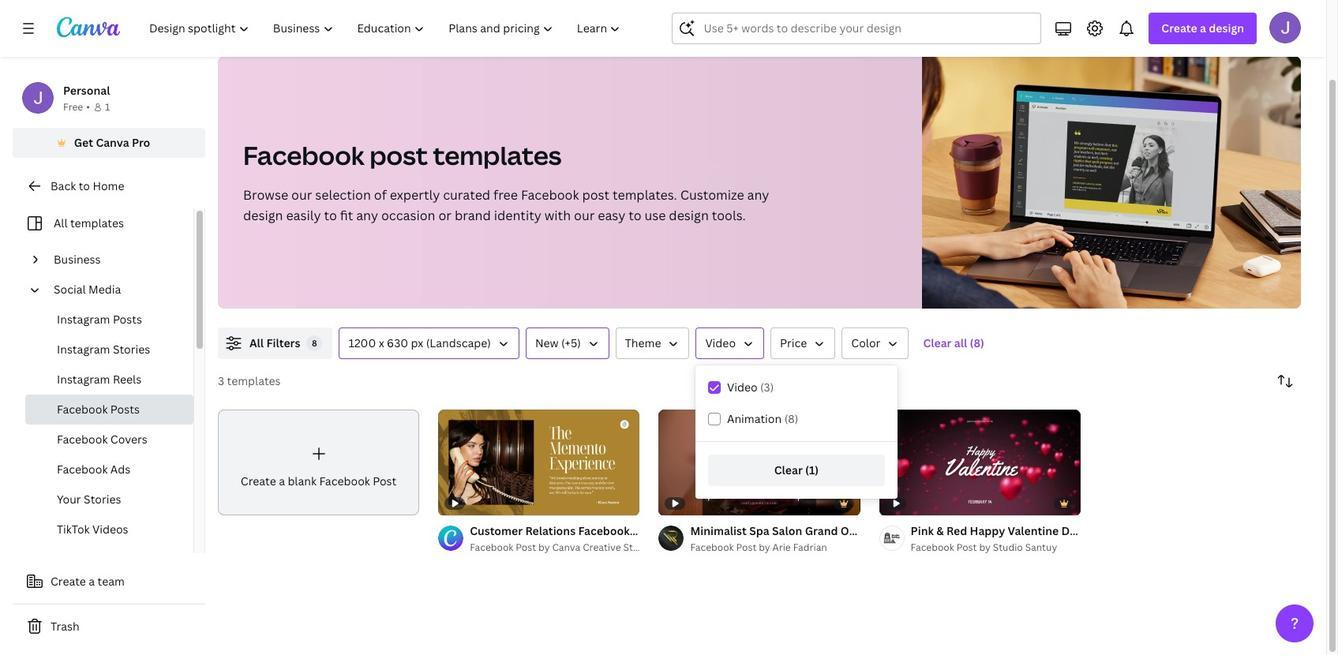 Task type: locate. For each thing, give the bounding box(es) containing it.
2 horizontal spatial create
[[1162, 21, 1198, 36]]

(8) right animation
[[785, 411, 799, 426]]

3 instagram from the top
[[57, 372, 110, 387]]

create for create a team
[[51, 574, 86, 589]]

top level navigation element
[[139, 13, 635, 44]]

2 instagram from the top
[[57, 342, 110, 357]]

a inside create a team button
[[89, 574, 95, 589]]

with
[[545, 207, 571, 224]]

new inside button
[[535, 336, 559, 351]]

instagram
[[57, 312, 110, 327], [57, 342, 110, 357], [57, 372, 110, 387]]

by down the happy
[[980, 541, 991, 555]]

all down back
[[54, 216, 68, 231]]

1 horizontal spatial our
[[574, 207, 595, 224]]

0 vertical spatial new
[[394, 26, 417, 41]]

autumn
[[1180, 26, 1222, 41]]

any right customize
[[748, 186, 769, 204]]

0 vertical spatial video
[[706, 336, 736, 351]]

video (3)
[[727, 380, 774, 395]]

brand
[[455, 207, 491, 224]]

0 vertical spatial all
[[54, 216, 68, 231]]

or
[[439, 207, 452, 224]]

1 horizontal spatial all
[[250, 336, 264, 351]]

any right fit at the top
[[356, 207, 378, 224]]

instagram for instagram stories
[[57, 342, 110, 357]]

santuy
[[1026, 541, 1058, 555]]

2 vertical spatial templates
[[227, 374, 281, 389]]

2 vertical spatial instagram
[[57, 372, 110, 387]]

2 horizontal spatial design
[[1209, 21, 1245, 36]]

1 vertical spatial new
[[535, 336, 559, 351]]

templates for 3 templates
[[227, 374, 281, 389]]

create left 'team'
[[51, 574, 86, 589]]

reels
[[113, 372, 141, 387]]

create inside create a blank facebook post element
[[241, 474, 276, 489]]

a left blank
[[279, 474, 285, 489]]

easy
[[598, 207, 626, 224]]

1 vertical spatial a
[[279, 474, 285, 489]]

stories down facebook ads link
[[84, 492, 121, 507]]

arie
[[773, 541, 791, 555]]

minimalist
[[691, 524, 747, 539]]

clear inside button
[[775, 463, 803, 478]]

facebook posts
[[57, 402, 140, 417]]

studio down the happy
[[993, 541, 1023, 555]]

8 filter options selected element
[[307, 336, 323, 351]]

0 horizontal spatial clear
[[775, 463, 803, 478]]

all for all filters
[[250, 336, 264, 351]]

post inside browse our selection of expertly curated free facebook post templates. customize any design easily to fit any occasion or brand identity with our easy to use design tools.
[[582, 186, 610, 204]]

video for video (3)
[[727, 380, 758, 395]]

1 vertical spatial day
[[1062, 524, 1083, 539]]

1 vertical spatial create
[[241, 474, 276, 489]]

create inside create a team button
[[51, 574, 86, 589]]

pro
[[132, 135, 150, 150]]

0 vertical spatial post
[[370, 138, 428, 172]]

0 vertical spatial our
[[291, 186, 312, 204]]

canva inside button
[[96, 135, 129, 150]]

blank
[[288, 474, 317, 489]]

templates down back to home
[[70, 216, 124, 231]]

1 vertical spatial clear
[[775, 463, 803, 478]]

video inside the pink & red happy valentine day short video facebook post facebook post by studio santuy
[[1118, 524, 1149, 539]]

new left year on the top left of page
[[394, 26, 417, 41]]

1 vertical spatial video
[[727, 380, 758, 395]]

•
[[86, 100, 90, 114]]

2 horizontal spatial a
[[1200, 21, 1207, 36]]

posts down social media link on the top of the page
[[113, 312, 142, 327]]

day right valentine's
[[653, 26, 674, 41]]

3 templates
[[218, 374, 281, 389]]

0 horizontal spatial design
[[243, 207, 283, 224]]

(+5)
[[562, 336, 581, 351]]

stories
[[113, 342, 150, 357], [84, 492, 121, 507]]

1 vertical spatial stories
[[84, 492, 121, 507]]

1 horizontal spatial post
[[582, 186, 610, 204]]

facebook inside "link"
[[446, 26, 497, 41]]

use
[[645, 207, 666, 224]]

studio right creative in the left bottom of the page
[[624, 541, 654, 554]]

create for create a blank facebook post
[[241, 474, 276, 489]]

all inside all templates link
[[54, 216, 68, 231]]

by inside minimalist spa salon grand opening facebook post facebook post by arie fadrian
[[759, 541, 771, 555]]

minimalist spa salon grand opening facebook post facebook post by arie fadrian
[[691, 524, 967, 555]]

templates up free
[[433, 138, 562, 172]]

day
[[653, 26, 674, 41], [1062, 524, 1083, 539]]

0 vertical spatial a
[[1200, 21, 1207, 36]]

(8) right all in the bottom right of the page
[[970, 336, 985, 351]]

0 horizontal spatial to
[[79, 178, 90, 193]]

price button
[[771, 328, 836, 359]]

None search field
[[672, 13, 1042, 44]]

create inside create a design dropdown button
[[1162, 21, 1198, 36]]

1 vertical spatial instagram
[[57, 342, 110, 357]]

new left (+5) in the bottom of the page
[[535, 336, 559, 351]]

our right with
[[574, 207, 595, 224]]

2 vertical spatial video
[[1118, 524, 1149, 539]]

0 vertical spatial instagram
[[57, 312, 110, 327]]

a for design
[[1200, 21, 1207, 36]]

winter link
[[1235, 18, 1283, 50]]

video up video (3)
[[706, 336, 736, 351]]

instagram for instagram reels
[[57, 372, 110, 387]]

instagram reels
[[57, 372, 141, 387]]

valentine's day facebook posts link
[[586, 18, 766, 50]]

canva left pro
[[96, 135, 129, 150]]

0 vertical spatial any
[[748, 186, 769, 204]]

by left arie
[[759, 541, 771, 555]]

create a design
[[1162, 21, 1245, 36]]

1 horizontal spatial design
[[669, 207, 709, 224]]

instagram up facebook posts
[[57, 372, 110, 387]]

post
[[373, 474, 397, 489], [943, 524, 967, 539], [1206, 524, 1230, 539], [516, 541, 536, 554], [736, 541, 757, 555], [957, 541, 977, 555]]

coronavirus
[[779, 26, 843, 41]]

of
[[374, 186, 387, 204]]

1 vertical spatial (8)
[[785, 411, 799, 426]]

a left 'team'
[[89, 574, 95, 589]]

1 horizontal spatial studio
[[993, 541, 1023, 555]]

animation (8)
[[727, 411, 799, 426]]

1 vertical spatial post
[[582, 186, 610, 204]]

curated
[[443, 186, 491, 204]]

1 horizontal spatial by
[[759, 541, 771, 555]]

spring link
[[1120, 18, 1167, 50]]

(3)
[[761, 380, 774, 395]]

0 horizontal spatial canva
[[96, 135, 129, 150]]

1 horizontal spatial (8)
[[970, 336, 985, 351]]

0 vertical spatial (8)
[[970, 336, 985, 351]]

by
[[539, 541, 550, 554], [759, 541, 771, 555], [980, 541, 991, 555]]

0 horizontal spatial all
[[54, 216, 68, 231]]

peace facebook posts link
[[218, 18, 348, 50]]

create for create a design
[[1162, 21, 1198, 36]]

a inside create a blank facebook post element
[[279, 474, 285, 489]]

color button
[[842, 328, 909, 359]]

customize
[[681, 186, 744, 204]]

peace
[[224, 26, 256, 41]]

news
[[862, 26, 891, 41]]

your stories
[[57, 492, 121, 507]]

1 vertical spatial templates
[[70, 216, 124, 231]]

0 vertical spatial canva
[[96, 135, 129, 150]]

a left winter
[[1200, 21, 1207, 36]]

0 horizontal spatial templates
[[70, 216, 124, 231]]

2 vertical spatial a
[[89, 574, 95, 589]]

0 vertical spatial stories
[[113, 342, 150, 357]]

occasion
[[381, 207, 436, 224]]

instagram inside "link"
[[57, 312, 110, 327]]

instagram down social media
[[57, 312, 110, 327]]

all
[[54, 216, 68, 231], [250, 336, 264, 351]]

to left fit at the top
[[324, 207, 337, 224]]

1 vertical spatial our
[[574, 207, 595, 224]]

1 vertical spatial any
[[356, 207, 378, 224]]

post inside the facebook post by canva creative studio link
[[516, 541, 536, 554]]

1 horizontal spatial day
[[1062, 524, 1083, 539]]

facebook post by arie fadrian link
[[691, 540, 861, 556]]

lunar new year facebook posts link
[[354, 18, 535, 50]]

instagram up instagram reels
[[57, 342, 110, 357]]

video right 'short'
[[1118, 524, 1149, 539]]

instagram posts link
[[25, 305, 193, 335]]

0 horizontal spatial post
[[370, 138, 428, 172]]

video left the (3)
[[727, 380, 758, 395]]

clear left all in the bottom right of the page
[[924, 336, 952, 351]]

1200 x 630 px (landscape)
[[349, 336, 491, 351]]

post up "easy"
[[582, 186, 610, 204]]

1 horizontal spatial new
[[535, 336, 559, 351]]

1 instagram from the top
[[57, 312, 110, 327]]

0 horizontal spatial our
[[291, 186, 312, 204]]

studio
[[624, 541, 654, 554], [993, 541, 1023, 555]]

0 horizontal spatial studio
[[624, 541, 654, 554]]

tiktok videos
[[57, 522, 128, 537]]

2 vertical spatial create
[[51, 574, 86, 589]]

video button
[[696, 328, 765, 359]]

&
[[937, 524, 944, 539]]

630
[[387, 336, 408, 351]]

team
[[98, 574, 125, 589]]

selection
[[315, 186, 371, 204]]

2 horizontal spatial by
[[980, 541, 991, 555]]

stories inside 'link'
[[84, 492, 121, 507]]

0 vertical spatial day
[[653, 26, 674, 41]]

2 horizontal spatial templates
[[433, 138, 562, 172]]

free
[[63, 100, 83, 114]]

a inside create a design dropdown button
[[1200, 21, 1207, 36]]

1 horizontal spatial create
[[241, 474, 276, 489]]

posts down reels
[[110, 402, 140, 417]]

post up expertly
[[370, 138, 428, 172]]

templates right '3'
[[227, 374, 281, 389]]

facebook post by canva creative studio link
[[470, 540, 654, 556]]

templates.
[[613, 186, 677, 204]]

a for blank
[[279, 474, 285, 489]]

1 horizontal spatial clear
[[924, 336, 952, 351]]

posts left the coronavirus
[[730, 26, 760, 41]]

video for video
[[706, 336, 736, 351]]

back to home
[[51, 178, 124, 193]]

0 horizontal spatial a
[[89, 574, 95, 589]]

1 horizontal spatial templates
[[227, 374, 281, 389]]

templates for all templates
[[70, 216, 124, 231]]

to right back
[[79, 178, 90, 193]]

video inside video button
[[706, 336, 736, 351]]

stories up reels
[[113, 342, 150, 357]]

clear inside "button"
[[924, 336, 952, 351]]

our up easily
[[291, 186, 312, 204]]

by left creative in the left bottom of the page
[[539, 541, 550, 554]]

1 horizontal spatial any
[[748, 186, 769, 204]]

opening
[[841, 524, 886, 539]]

instagram for instagram posts
[[57, 312, 110, 327]]

0 vertical spatial clear
[[924, 336, 952, 351]]

all left filters
[[250, 336, 264, 351]]

0 horizontal spatial new
[[394, 26, 417, 41]]

1 vertical spatial all
[[250, 336, 264, 351]]

facebook covers
[[57, 432, 148, 447]]

0 horizontal spatial day
[[653, 26, 674, 41]]

tiktok
[[57, 522, 90, 537]]

to left use
[[629, 207, 642, 224]]

1 horizontal spatial a
[[279, 474, 285, 489]]

0 vertical spatial create
[[1162, 21, 1198, 36]]

your
[[57, 492, 81, 507]]

all templates link
[[22, 208, 184, 239]]

templates
[[433, 138, 562, 172], [70, 216, 124, 231], [227, 374, 281, 389]]

media
[[89, 282, 121, 297]]

identity
[[494, 207, 542, 224]]

0 horizontal spatial create
[[51, 574, 86, 589]]

day left 'short'
[[1062, 524, 1083, 539]]

facebook inside 'link'
[[319, 474, 370, 489]]

ads
[[110, 462, 130, 477]]

clear left (1)
[[775, 463, 803, 478]]

fadrian
[[793, 541, 828, 555]]

canva left creative in the left bottom of the page
[[552, 541, 581, 554]]

instagram reels link
[[25, 365, 193, 395]]

1 vertical spatial canva
[[552, 541, 581, 554]]

create right spring
[[1162, 21, 1198, 36]]

personal
[[63, 83, 110, 98]]

create left blank
[[241, 474, 276, 489]]



Task type: describe. For each thing, give the bounding box(es) containing it.
posts left lunar
[[312, 26, 342, 41]]

tools.
[[712, 207, 746, 224]]

get canva pro button
[[13, 128, 205, 158]]

easter link
[[1289, 18, 1336, 50]]

1200
[[349, 336, 376, 351]]

design inside dropdown button
[[1209, 21, 1245, 36]]

grand
[[805, 524, 838, 539]]

create a team
[[51, 574, 125, 589]]

1 horizontal spatial to
[[324, 207, 337, 224]]

px
[[411, 336, 424, 351]]

0 horizontal spatial (8)
[[785, 411, 799, 426]]

clear for clear (1)
[[775, 463, 803, 478]]

all
[[955, 336, 968, 351]]

tiktok videos link
[[25, 515, 193, 545]]

year
[[420, 26, 443, 41]]

facebook inside browse our selection of expertly curated free facebook post templates. customize any design easily to fit any occasion or brand identity with our easy to use design tools.
[[521, 186, 579, 204]]

post inside create a blank facebook post element
[[373, 474, 397, 489]]

love
[[548, 26, 573, 41]]

red
[[947, 524, 968, 539]]

new inside "link"
[[394, 26, 417, 41]]

3
[[218, 374, 224, 389]]

valentine
[[1008, 524, 1059, 539]]

browse
[[243, 186, 288, 204]]

love link
[[541, 18, 580, 50]]

summer
[[1063, 26, 1107, 41]]

back to home link
[[13, 171, 205, 202]]

create a blank facebook post element
[[218, 410, 420, 516]]

Search search field
[[704, 13, 1032, 43]]

clear all (8) button
[[916, 328, 993, 359]]

new (+5) button
[[526, 328, 609, 359]]

instagram stories
[[57, 342, 150, 357]]

social
[[54, 282, 86, 297]]

1
[[105, 100, 110, 114]]

by inside the pink & red happy valentine day short video facebook post facebook post by studio santuy
[[980, 541, 991, 555]]

videos
[[92, 522, 128, 537]]

price
[[780, 336, 807, 351]]

get canva pro
[[74, 135, 150, 150]]

creative
[[583, 541, 621, 554]]

business
[[54, 252, 101, 267]]

get
[[74, 135, 93, 150]]

theme
[[625, 336, 661, 351]]

clear (1) button
[[708, 455, 885, 486]]

browse our selection of expertly curated free facebook post templates. customize any design easily to fit any occasion or brand identity with our easy to use design tools.
[[243, 186, 769, 224]]

8
[[312, 337, 317, 349]]

color
[[852, 336, 881, 351]]

all filters
[[250, 336, 300, 351]]

peace facebook posts
[[224, 26, 342, 41]]

trash link
[[13, 611, 205, 643]]

clear for clear all (8)
[[924, 336, 952, 351]]

clear (1)
[[775, 463, 819, 478]]

create a blank facebook post link
[[218, 410, 420, 516]]

business link
[[47, 245, 184, 275]]

to inside back to home link
[[79, 178, 90, 193]]

a for team
[[89, 574, 95, 589]]

create a blank facebook post
[[241, 474, 397, 489]]

0 vertical spatial templates
[[433, 138, 562, 172]]

valentine's
[[592, 26, 651, 41]]

facebook post by studio santuy link
[[911, 540, 1081, 556]]

birthday
[[998, 26, 1044, 41]]

create a team button
[[13, 566, 205, 598]]

social media link
[[47, 275, 184, 305]]

new (+5)
[[535, 336, 581, 351]]

autumn link
[[1173, 18, 1228, 50]]

create a design button
[[1149, 13, 1257, 44]]

facebook post by canva creative studio
[[470, 541, 654, 554]]

instagram stories link
[[25, 335, 193, 365]]

jacob simon image
[[1270, 12, 1302, 43]]

0 horizontal spatial by
[[539, 541, 550, 554]]

short
[[1085, 524, 1115, 539]]

fit
[[340, 207, 353, 224]]

birthday link
[[991, 18, 1050, 50]]

instagram posts
[[57, 312, 142, 327]]

home
[[93, 178, 124, 193]]

day inside the pink & red happy valentine day short video facebook post facebook post by studio santuy
[[1062, 524, 1083, 539]]

(8) inside the clear all (8) "button"
[[970, 336, 985, 351]]

minimalist spa salon grand opening facebook post link
[[691, 523, 967, 540]]

spa
[[750, 524, 770, 539]]

pink & red happy valentine day short video facebook post facebook post by studio santuy
[[911, 524, 1230, 555]]

filters
[[266, 336, 300, 351]]

stories for instagram stories
[[113, 342, 150, 357]]

1 horizontal spatial canva
[[552, 541, 581, 554]]

animation
[[727, 411, 782, 426]]

stories for your stories
[[84, 492, 121, 507]]

2 horizontal spatial to
[[629, 207, 642, 224]]

covers
[[110, 432, 148, 447]]

your stories link
[[25, 485, 193, 515]]

x
[[379, 336, 384, 351]]

lunar new year facebook posts
[[361, 26, 529, 41]]

(1)
[[806, 463, 819, 478]]

facebook covers link
[[25, 425, 193, 455]]

back
[[51, 178, 76, 193]]

studio inside the pink & red happy valentine day short video facebook post facebook post by studio santuy
[[993, 541, 1023, 555]]

lunar
[[361, 26, 391, 41]]

0 horizontal spatial any
[[356, 207, 378, 224]]

facebook ads link
[[25, 455, 193, 485]]

all for all templates
[[54, 216, 68, 231]]

Sort by button
[[1270, 366, 1302, 397]]

posts left love
[[500, 26, 529, 41]]

easter
[[1295, 26, 1329, 41]]



Task type: vqa. For each thing, say whether or not it's contained in the screenshot.
The Studio
yes



